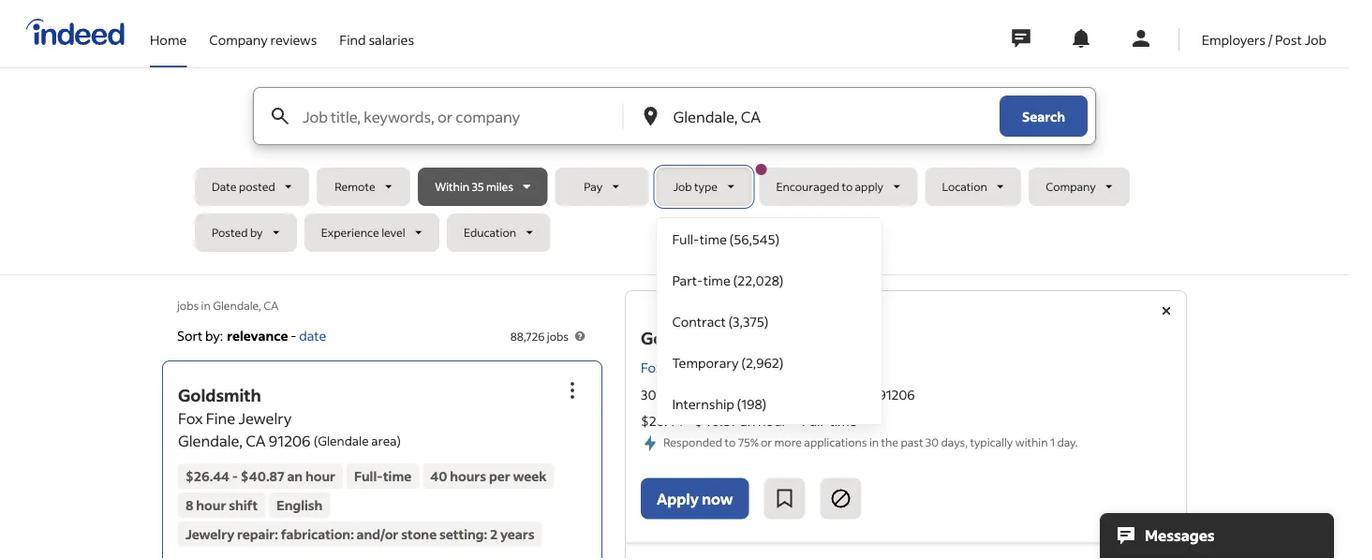 Task type: vqa. For each thing, say whether or not it's contained in the screenshot.
the middle hour
yes



Task type: locate. For each thing, give the bounding box(es) containing it.
notifications unread count 0 image
[[1070, 27, 1092, 50]]

contract (3,375) link
[[657, 301, 881, 342]]

2 vertical spatial hour
[[196, 497, 226, 514]]

encouraged to apply button
[[755, 164, 918, 206]]

91206 inside goldsmith fox fine jewelry glendale, ca 91206 ( glendale area )
[[269, 431, 311, 450]]

within
[[435, 179, 469, 194]]

full- up applications
[[802, 413, 829, 429]]

1 horizontal spatial full-
[[672, 230, 700, 247]]

repair:
[[237, 526, 278, 543]]

- up shift
[[232, 468, 238, 485]]

1 vertical spatial goldsmith
[[178, 384, 261, 406]]

0 horizontal spatial jewelry
[[185, 526, 234, 543]]

date
[[212, 179, 237, 194]]

1 horizontal spatial goldsmith
[[641, 327, 725, 349]]

fine down "goldsmith" button at the bottom of the page
[[206, 409, 235, 428]]

0 vertical spatial fine
[[665, 359, 691, 376]]

0 horizontal spatial fox
[[178, 409, 203, 428]]

search
[[1022, 108, 1065, 125]]

company inside popup button
[[1046, 179, 1096, 194]]

jewelry repair: fabrication: and/or stone setting: 2 years
[[185, 526, 534, 543]]

0 vertical spatial $40.87
[[695, 413, 738, 429]]

1 vertical spatial an
[[287, 468, 303, 485]]

0 horizontal spatial fine
[[206, 409, 235, 428]]

part-time (22,028) link
[[657, 259, 881, 301]]

(2,962)
[[741, 354, 783, 371]]

1 vertical spatial jobs
[[547, 329, 569, 343]]

menu containing full-time (56,545)
[[656, 217, 882, 425]]

job type
[[673, 179, 718, 194]]

time left (56,545)
[[700, 230, 727, 247]]

1 vertical spatial jewelry
[[238, 409, 292, 428]]

job inside dropdown button
[[673, 179, 692, 194]]

ca inside goldsmith fox fine jewelry glendale, ca 91206 ( glendale area )
[[246, 431, 266, 450]]

street,
[[756, 386, 796, 403]]

2 vertical spatial ca
[[246, 431, 266, 450]]

in left the
[[869, 435, 879, 449]]

$40.87 up shift
[[241, 468, 284, 485]]

fox inside 'fox fine jewelry' link
[[641, 359, 663, 376]]

hour up the or on the bottom right of page
[[758, 413, 787, 429]]

home link
[[150, 0, 187, 64]]

fine
[[665, 359, 691, 376], [206, 409, 235, 428]]

0 vertical spatial jobs
[[177, 298, 199, 312]]

to left apply
[[842, 179, 853, 194]]

glendale, inside goldsmith fox fine jewelry glendale, ca 91206 ( glendale area )
[[178, 431, 243, 450]]

$26.44 up 8 hour shift
[[185, 468, 229, 485]]

experience level
[[321, 225, 405, 240]]

1 vertical spatial fox
[[178, 409, 203, 428]]

date
[[299, 327, 326, 344]]

0 vertical spatial in
[[201, 298, 211, 312]]

1 horizontal spatial jewelry
[[238, 409, 292, 428]]

0 vertical spatial to
[[842, 179, 853, 194]]

$26.44 down the 303
[[641, 413, 684, 429]]

job
[[1304, 31, 1327, 48], [673, 179, 692, 194]]

goldsmith
[[641, 327, 725, 349], [178, 384, 261, 406]]

1 vertical spatial fine
[[206, 409, 235, 428]]

level
[[381, 225, 405, 240]]

jewelry down "goldsmith" button at the bottom of the page
[[238, 409, 292, 428]]

jewelry inside goldsmith fox fine jewelry glendale, ca 91206 ( glendale area )
[[238, 409, 292, 428]]

1 horizontal spatial fine
[[665, 359, 691, 376]]

an up english
[[287, 468, 303, 485]]

fox up the 303
[[641, 359, 663, 376]]

1 vertical spatial full-
[[802, 413, 829, 429]]

to left 75%
[[725, 435, 736, 449]]

0 vertical spatial company
[[209, 31, 268, 48]]

- up the responded
[[686, 413, 692, 429]]

hour down the (
[[305, 468, 335, 485]]

fine up north
[[665, 359, 691, 376]]

company for company reviews
[[209, 31, 268, 48]]

0 vertical spatial job
[[1304, 31, 1327, 48]]

fox down "goldsmith" button at the bottom of the page
[[178, 409, 203, 428]]

0 horizontal spatial hour
[[196, 497, 226, 514]]

full-time
[[354, 468, 412, 485]]

1 horizontal spatial $40.87
[[695, 413, 738, 429]]

full- inside full-time (56,545) link
[[672, 230, 700, 247]]

2
[[490, 526, 498, 543]]

1
[[1050, 435, 1055, 449]]

1 horizontal spatial to
[[842, 179, 853, 194]]

2 vertical spatial glendale,
[[178, 431, 243, 450]]

2 horizontal spatial hour
[[758, 413, 787, 429]]

1 horizontal spatial company
[[1046, 179, 1096, 194]]

contract (3,375)
[[672, 313, 769, 330]]

2 vertical spatial full-
[[354, 468, 383, 485]]

1 horizontal spatial 91206
[[878, 386, 915, 403]]

Edit location text field
[[669, 88, 962, 144]]

1 horizontal spatial hour
[[305, 468, 335, 485]]

303
[[641, 386, 663, 403]]

not interested image
[[829, 488, 852, 510]]

company down search
[[1046, 179, 1096, 194]]

$40.87 for $26.44 - $40.87 an hour
[[241, 468, 284, 485]]

-
[[291, 327, 296, 344], [686, 413, 692, 429], [793, 413, 799, 429], [232, 468, 238, 485]]

jobs left the help icon
[[547, 329, 569, 343]]

glendale, for goldsmith
[[178, 431, 243, 450]]

glendale,
[[213, 298, 261, 312], [799, 386, 855, 403], [178, 431, 243, 450]]

job right post
[[1304, 31, 1327, 48]]

encouraged
[[776, 179, 839, 194]]

job type button
[[656, 168, 752, 206]]

1 horizontal spatial jobs
[[547, 329, 569, 343]]

time down )
[[383, 468, 412, 485]]

glendale, up applications
[[799, 386, 855, 403]]

date posted button
[[195, 168, 309, 206]]

goldsmith up the fox fine jewelry
[[641, 327, 725, 349]]

1 horizontal spatial an
[[740, 413, 755, 429]]

2 horizontal spatial full-
[[802, 413, 829, 429]]

1 vertical spatial company
[[1046, 179, 1096, 194]]

jewelry up jackson at the bottom of page
[[694, 359, 740, 376]]

an
[[740, 413, 755, 429], [287, 468, 303, 485]]

account image
[[1130, 27, 1152, 50]]

0 horizontal spatial company
[[209, 31, 268, 48]]

full- for full-time (56,545)
[[672, 230, 700, 247]]

1 vertical spatial glendale,
[[799, 386, 855, 403]]

(
[[314, 433, 318, 449]]

past
[[901, 435, 923, 449]]

ca up responded to 75% or more applications in the past 30 days, typically within 1 day.
[[858, 386, 876, 403]]

1 vertical spatial $40.87
[[241, 468, 284, 485]]

2 horizontal spatial jewelry
[[694, 359, 740, 376]]

by:
[[205, 327, 223, 344]]

jobs in glendale, ca
[[177, 298, 279, 312]]

pay button
[[555, 168, 649, 206]]

30
[[925, 435, 939, 449]]

40
[[430, 468, 447, 485]]

0 horizontal spatial 91206
[[269, 431, 311, 450]]

0 vertical spatial $26.44
[[641, 413, 684, 429]]

an down (198)
[[740, 413, 755, 429]]

1 vertical spatial $26.44
[[185, 468, 229, 485]]

$26.44 for $26.44 - $40.87 an hour
[[185, 468, 229, 485]]

ca up relevance
[[263, 298, 279, 312]]

to for 75%
[[725, 435, 736, 449]]

1 vertical spatial in
[[869, 435, 879, 449]]

find
[[339, 31, 366, 48]]

glendale, up sort by: relevance - date
[[213, 298, 261, 312]]

glendale, down "goldsmith" button at the bottom of the page
[[178, 431, 243, 450]]

(198)
[[737, 395, 767, 412]]

$26.44 - $40.87 an hour - full-time
[[641, 413, 857, 429]]

full- up part-
[[672, 230, 700, 247]]

fox fine jewelry
[[641, 359, 740, 376]]

to
[[842, 179, 853, 194], [725, 435, 736, 449]]

full-
[[672, 230, 700, 247], [802, 413, 829, 429], [354, 468, 383, 485]]

messages
[[1145, 526, 1215, 545]]

jobs up sort
[[177, 298, 199, 312]]

responded to 75% or more applications in the past 30 days, typically within 1 day.
[[663, 435, 1078, 449]]

(22,028)
[[733, 272, 784, 289]]

apply
[[657, 489, 699, 508]]

encouraged to apply
[[776, 179, 883, 194]]

0 horizontal spatial job
[[673, 179, 692, 194]]

91206
[[878, 386, 915, 403], [269, 431, 311, 450]]

0 horizontal spatial goldsmith
[[178, 384, 261, 406]]

1 vertical spatial hour
[[305, 468, 335, 485]]

1 vertical spatial job
[[673, 179, 692, 194]]

0 horizontal spatial to
[[725, 435, 736, 449]]

$26.44 - $40.87 an hour
[[185, 468, 335, 485]]

0 vertical spatial 91206
[[878, 386, 915, 403]]

full-time (56,545)
[[672, 230, 780, 247]]

date posted
[[212, 179, 275, 194]]

1 horizontal spatial $26.44
[[641, 413, 684, 429]]

0 vertical spatial goldsmith
[[641, 327, 725, 349]]

0 vertical spatial full-
[[672, 230, 700, 247]]

full- down area in the left of the page
[[354, 468, 383, 485]]

experience
[[321, 225, 379, 240]]

to inside popup button
[[842, 179, 853, 194]]

0 horizontal spatial $40.87
[[241, 468, 284, 485]]

91206 for 303
[[878, 386, 915, 403]]

1 horizontal spatial fox
[[641, 359, 663, 376]]

0 horizontal spatial in
[[201, 298, 211, 312]]

company for company
[[1046, 179, 1096, 194]]

time for full-time (56,545)
[[700, 230, 727, 247]]

1 vertical spatial 91206
[[269, 431, 311, 450]]

$26.44
[[641, 413, 684, 429], [185, 468, 229, 485]]

jewelry
[[694, 359, 740, 376], [238, 409, 292, 428], [185, 526, 234, 543]]

0 horizontal spatial full-
[[354, 468, 383, 485]]

menu
[[656, 217, 882, 425]]

hour
[[758, 413, 787, 429], [305, 468, 335, 485], [196, 497, 226, 514]]

company
[[209, 31, 268, 48], [1046, 179, 1096, 194]]

jobs
[[177, 298, 199, 312], [547, 329, 569, 343]]

goldsmith inside goldsmith fox fine jewelry glendale, ca 91206 ( glendale area )
[[178, 384, 261, 406]]

fox inside goldsmith fox fine jewelry glendale, ca 91206 ( glendale area )
[[178, 409, 203, 428]]

job left type
[[673, 179, 692, 194]]

0 horizontal spatial jobs
[[177, 298, 199, 312]]

0 vertical spatial hour
[[758, 413, 787, 429]]

1 vertical spatial to
[[725, 435, 736, 449]]

help icon image
[[572, 329, 587, 344]]

0 vertical spatial an
[[740, 413, 755, 429]]

date link
[[299, 327, 326, 344]]

goldsmith for goldsmith fox fine jewelry glendale, ca 91206 ( glendale area )
[[178, 384, 261, 406]]

within 35 miles
[[435, 179, 513, 194]]

1 horizontal spatial in
[[869, 435, 879, 449]]

2 vertical spatial jewelry
[[185, 526, 234, 543]]

hour right 8
[[196, 497, 226, 514]]

company button
[[1029, 168, 1130, 206]]

0 vertical spatial jewelry
[[694, 359, 740, 376]]

fabrication:
[[281, 526, 354, 543]]

0 horizontal spatial an
[[287, 468, 303, 485]]

goldsmith down by:
[[178, 384, 261, 406]]

91206 left the (
[[269, 431, 311, 450]]

in up by:
[[201, 298, 211, 312]]

None search field
[[195, 87, 1154, 425]]

0 horizontal spatial $26.44
[[185, 468, 229, 485]]

time up the contract (3,375)
[[703, 272, 730, 289]]

91206 up the
[[878, 386, 915, 403]]

company left reviews
[[209, 31, 268, 48]]

1 vertical spatial ca
[[858, 386, 876, 403]]

ca up $26.44 - $40.87 an hour at the left
[[246, 431, 266, 450]]

$40.87 down internship (198)
[[695, 413, 738, 429]]

days,
[[941, 435, 968, 449]]

303 north jackson street, glendale, ca 91206
[[641, 386, 915, 403]]

0 vertical spatial glendale,
[[213, 298, 261, 312]]

jewelry down 8 hour shift
[[185, 526, 234, 543]]

0 vertical spatial fox
[[641, 359, 663, 376]]



Task type: describe. For each thing, give the bounding box(es) containing it.
remote button
[[317, 168, 410, 206]]

or
[[761, 435, 772, 449]]

91206 for goldsmith
[[269, 431, 311, 450]]

1 horizontal spatial job
[[1304, 31, 1327, 48]]

week
[[513, 468, 547, 485]]

job actions menu is collapsed image
[[561, 379, 584, 402]]

none search field containing search
[[195, 87, 1154, 425]]

home
[[150, 31, 187, 48]]

an for $26.44 - $40.87 an hour - full-time
[[740, 413, 755, 429]]

location button
[[925, 168, 1021, 206]]

location
[[942, 179, 987, 194]]

responded
[[663, 435, 722, 449]]

75%
[[738, 435, 758, 449]]

/
[[1268, 31, 1272, 48]]

hour for $26.44 - $40.87 an hour
[[305, 468, 335, 485]]

apply now button
[[641, 478, 749, 520]]

by
[[250, 225, 263, 240]]

goldsmith fox fine jewelry glendale, ca 91206 ( glendale area )
[[178, 384, 401, 450]]

temporary (2,962)
[[672, 354, 783, 371]]

more
[[774, 435, 802, 449]]

goldsmith for goldsmith
[[641, 327, 725, 349]]

internship (198) link
[[657, 383, 881, 424]]

and/or
[[357, 526, 399, 543]]

save this job image
[[773, 488, 796, 510]]

sort
[[177, 327, 203, 344]]

close job details image
[[1155, 300, 1178, 322]]

stone
[[401, 526, 437, 543]]

typically
[[970, 435, 1013, 449]]

employers / post job
[[1202, 31, 1327, 48]]

find salaries
[[339, 31, 414, 48]]

hour for $26.44 - $40.87 an hour - full-time
[[758, 413, 787, 429]]

- up more
[[793, 413, 799, 429]]

- left date link
[[291, 327, 296, 344]]

internship
[[672, 395, 734, 412]]

$26.44 for $26.44 - $40.87 an hour - full-time
[[641, 413, 684, 429]]

)
[[397, 433, 401, 449]]

posted
[[239, 179, 275, 194]]

sort by: relevance - date
[[177, 327, 326, 344]]

$40.87 for $26.44 - $40.87 an hour - full-time
[[695, 413, 738, 429]]

88,726
[[510, 329, 545, 343]]

88,726 jobs
[[510, 329, 569, 343]]

fine inside goldsmith fox fine jewelry glendale, ca 91206 ( glendale area )
[[206, 409, 235, 428]]

search button
[[1000, 96, 1088, 137]]

messages button
[[1100, 513, 1334, 558]]

hours
[[450, 468, 486, 485]]

ca for goldsmith
[[246, 431, 266, 450]]

posted by
[[212, 225, 263, 240]]

post
[[1275, 31, 1302, 48]]

setting:
[[439, 526, 487, 543]]

years
[[500, 526, 534, 543]]

posted by button
[[195, 214, 297, 252]]

ca for 303
[[858, 386, 876, 403]]

jackson
[[704, 386, 754, 403]]

0 vertical spatial ca
[[263, 298, 279, 312]]

company reviews link
[[209, 0, 317, 64]]

search: Job title, keywords, or company text field
[[299, 88, 622, 144]]

remote
[[335, 179, 375, 194]]

glendale, for 303
[[799, 386, 855, 403]]

within 35 miles button
[[418, 168, 547, 206]]

an for $26.44 - $40.87 an hour
[[287, 468, 303, 485]]

day.
[[1057, 435, 1078, 449]]

the
[[881, 435, 898, 449]]

part-time (22,028)
[[672, 272, 784, 289]]

35
[[472, 179, 484, 194]]

temporary
[[672, 354, 739, 371]]

north
[[666, 386, 702, 403]]

part-
[[672, 272, 703, 289]]

8
[[185, 497, 193, 514]]

per
[[489, 468, 510, 485]]

type
[[694, 179, 718, 194]]

miles
[[486, 179, 513, 194]]

find salaries link
[[339, 0, 414, 64]]

full- for full-time
[[354, 468, 383, 485]]

employers
[[1202, 31, 1266, 48]]

within
[[1015, 435, 1048, 449]]

(56,545)
[[729, 230, 780, 247]]

apply
[[855, 179, 883, 194]]

relevance
[[227, 327, 288, 344]]

goldsmith button
[[178, 384, 261, 406]]

40 hours per week
[[430, 468, 547, 485]]

employers / post job link
[[1202, 0, 1327, 64]]

to for apply
[[842, 179, 853, 194]]

applications
[[804, 435, 867, 449]]

area
[[371, 433, 397, 449]]

glendale
[[318, 433, 369, 449]]

posted
[[212, 225, 248, 240]]

time for full-time
[[383, 468, 412, 485]]

education
[[464, 225, 516, 240]]

apply now
[[657, 489, 733, 508]]

contract
[[672, 313, 726, 330]]

salaries
[[369, 31, 414, 48]]

education button
[[447, 214, 550, 252]]

shift
[[229, 497, 258, 514]]

company reviews
[[209, 31, 317, 48]]

messages unread count 0 image
[[1009, 20, 1033, 57]]

time for part-time (22,028)
[[703, 272, 730, 289]]

time up applications
[[829, 413, 857, 429]]

pay
[[584, 179, 603, 194]]



